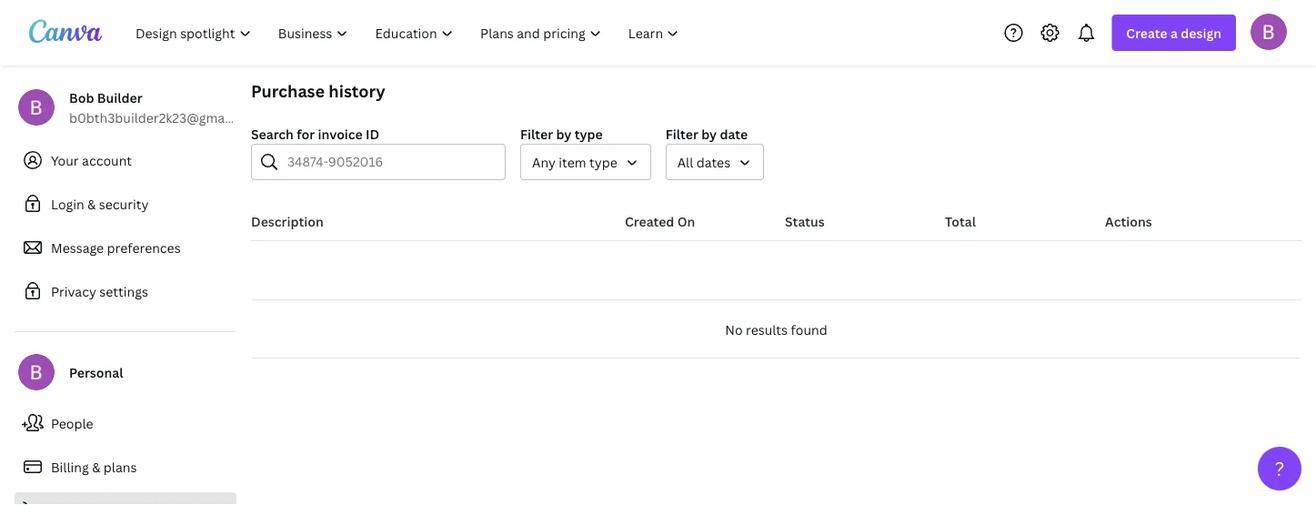 Task type: describe. For each thing, give the bounding box(es) containing it.
plans
[[104, 458, 137, 476]]

a
[[1171, 24, 1179, 41]]

your
[[51, 152, 79, 169]]

created
[[625, 213, 675, 230]]

? button
[[1259, 447, 1302, 491]]

type for filter by type
[[575, 125, 603, 142]]

& for billing
[[92, 458, 101, 476]]

personal
[[69, 364, 123, 381]]

search
[[251, 125, 294, 142]]

for
[[297, 125, 315, 142]]

billing
[[51, 458, 89, 476]]

create
[[1127, 24, 1168, 41]]

id
[[366, 125, 380, 142]]

status
[[785, 213, 825, 230]]

description
[[251, 213, 324, 230]]

search for invoice id
[[251, 125, 380, 142]]

purchase
[[251, 80, 325, 102]]

bob builder b0bth3builder2k23@gmail.com
[[69, 89, 262, 126]]

privacy settings link
[[15, 273, 237, 309]]

dates
[[697, 153, 731, 171]]

& for login
[[87, 195, 96, 213]]

Any item type button
[[521, 144, 651, 180]]

message
[[51, 239, 104, 256]]

Search for invoice ID text field
[[288, 145, 494, 179]]

date
[[720, 125, 748, 142]]

by for date
[[702, 125, 717, 142]]

All dates button
[[666, 144, 765, 180]]

any item type
[[532, 153, 618, 171]]

history
[[329, 80, 386, 102]]

login & security
[[51, 195, 149, 213]]

all dates
[[678, 153, 731, 171]]

b0bth3builder2k23@gmail.com
[[69, 109, 262, 126]]

on
[[678, 213, 696, 230]]

filter for filter by type
[[521, 125, 553, 142]]

actions
[[1106, 213, 1153, 230]]

filter by date
[[666, 125, 748, 142]]

filter by type
[[521, 125, 603, 142]]

type for any item type
[[590, 153, 618, 171]]



Task type: vqa. For each thing, say whether or not it's contained in the screenshot.
UP
no



Task type: locate. For each thing, give the bounding box(es) containing it.
no
[[726, 321, 743, 338]]

security
[[99, 195, 149, 213]]

people
[[51, 415, 93, 432]]

message preferences
[[51, 239, 181, 256]]

create a design button
[[1113, 15, 1237, 51]]

by for type
[[556, 125, 572, 142]]

total
[[946, 213, 977, 230]]

by
[[556, 125, 572, 142], [702, 125, 717, 142]]

bob builder image
[[1251, 13, 1288, 50]]

& right login
[[87, 195, 96, 213]]

no results found
[[726, 321, 828, 338]]

& left plans
[[92, 458, 101, 476]]

2 by from the left
[[702, 125, 717, 142]]

login
[[51, 195, 84, 213]]

item
[[559, 153, 587, 171]]

purchase history
[[251, 80, 386, 102]]

&
[[87, 195, 96, 213], [92, 458, 101, 476]]

0 horizontal spatial filter
[[521, 125, 553, 142]]

billing & plans
[[51, 458, 137, 476]]

results
[[746, 321, 788, 338]]

2 filter from the left
[[666, 125, 699, 142]]

1 horizontal spatial by
[[702, 125, 717, 142]]

type right item in the left top of the page
[[590, 153, 618, 171]]

create a design
[[1127, 24, 1222, 41]]

design
[[1182, 24, 1222, 41]]

privacy
[[51, 283, 96, 300]]

top level navigation element
[[124, 15, 695, 51]]

1 by from the left
[[556, 125, 572, 142]]

type
[[575, 125, 603, 142], [590, 153, 618, 171]]

0 vertical spatial &
[[87, 195, 96, 213]]

0 horizontal spatial by
[[556, 125, 572, 142]]

created on
[[625, 213, 696, 230]]

message preferences link
[[15, 229, 237, 266]]

0 vertical spatial type
[[575, 125, 603, 142]]

your account
[[51, 152, 132, 169]]

login & security link
[[15, 186, 237, 222]]

all
[[678, 153, 694, 171]]

filter up all on the right of page
[[666, 125, 699, 142]]

by left date
[[702, 125, 717, 142]]

settings
[[99, 283, 148, 300]]

found
[[791, 321, 828, 338]]

account
[[82, 152, 132, 169]]

?
[[1276, 456, 1286, 481]]

filter
[[521, 125, 553, 142], [666, 125, 699, 142]]

1 vertical spatial &
[[92, 458, 101, 476]]

any
[[532, 153, 556, 171]]

bob
[[69, 89, 94, 106]]

billing & plans link
[[15, 449, 237, 485]]

preferences
[[107, 239, 181, 256]]

1 vertical spatial type
[[590, 153, 618, 171]]

filter for filter by date
[[666, 125, 699, 142]]

type inside button
[[590, 153, 618, 171]]

1 filter from the left
[[521, 125, 553, 142]]

filter up any
[[521, 125, 553, 142]]

1 horizontal spatial filter
[[666, 125, 699, 142]]

by up item in the left top of the page
[[556, 125, 572, 142]]

type up any item type button
[[575, 125, 603, 142]]

builder
[[97, 89, 142, 106]]

invoice
[[318, 125, 363, 142]]

privacy settings
[[51, 283, 148, 300]]

people link
[[15, 405, 237, 441]]

your account link
[[15, 142, 237, 178]]



